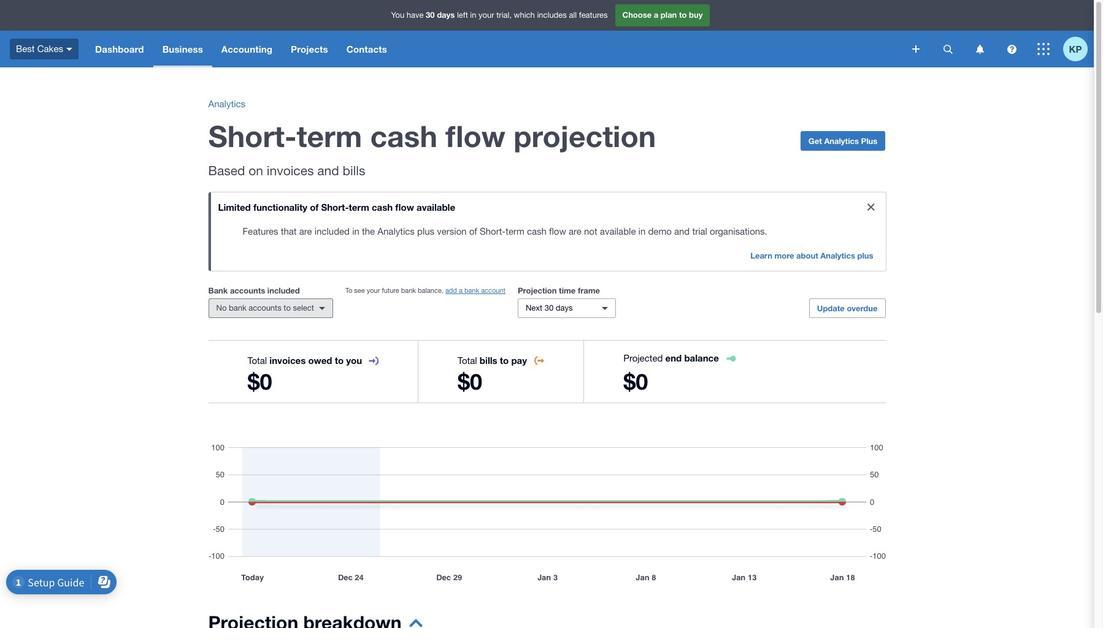 Task type: vqa. For each thing, say whether or not it's contained in the screenshot.
trial,
yes



Task type: describe. For each thing, give the bounding box(es) containing it.
the
[[362, 226, 375, 237]]

$0 inside the total invoices owed to you $0
[[248, 369, 272, 395]]

0 horizontal spatial of
[[310, 202, 319, 213]]

add
[[445, 287, 457, 295]]

no bank accounts to select button
[[208, 299, 333, 318]]

limited functionality of short-term cash flow available status
[[208, 193, 886, 271]]

3 $0 from the left
[[624, 369, 648, 395]]

choose a plan to buy
[[622, 10, 703, 20]]

best cakes button
[[0, 31, 86, 67]]

1 are from the left
[[299, 226, 312, 237]]

on
[[249, 163, 263, 178]]

to for total invoices owed to you $0
[[335, 355, 344, 366]]

1 vertical spatial cash
[[372, 202, 393, 213]]

2 horizontal spatial bank
[[464, 287, 479, 295]]

organisations.
[[710, 226, 767, 237]]

included inside limited functionality of short-term cash flow available status
[[315, 226, 350, 237]]

version
[[437, 226, 467, 237]]

$0 inside total bills to pay $0
[[458, 369, 482, 395]]

kp button
[[1063, 31, 1094, 67]]

pay
[[511, 355, 527, 366]]

see
[[354, 287, 365, 295]]

accounting
[[221, 44, 272, 55]]

0 vertical spatial term
[[297, 118, 362, 153]]

next
[[526, 304, 543, 313]]

bank accounts included
[[208, 286, 300, 296]]

future
[[382, 287, 399, 295]]

trial,
[[497, 11, 512, 20]]

no
[[216, 304, 227, 313]]

total for you
[[248, 356, 267, 366]]

based
[[208, 163, 245, 178]]

total bills to pay $0
[[458, 355, 527, 395]]

select
[[293, 304, 314, 313]]

learn more about analytics plus link
[[743, 247, 881, 266]]

total for $0
[[458, 356, 477, 366]]

1 horizontal spatial of
[[469, 226, 477, 237]]

update
[[817, 304, 845, 314]]

bills inside total bills to pay $0
[[480, 355, 497, 366]]

frame
[[578, 286, 600, 296]]

best cakes
[[16, 43, 63, 54]]

learn
[[751, 251, 772, 261]]

1 horizontal spatial bank
[[401, 287, 416, 295]]

account
[[481, 287, 506, 295]]

0 vertical spatial invoices
[[267, 163, 314, 178]]

analytics right about
[[821, 251, 855, 261]]

you have 30 days left in your trial, which includes all features
[[391, 10, 608, 20]]

dashboard link
[[86, 31, 153, 67]]

0 vertical spatial plus
[[417, 226, 434, 237]]

1 vertical spatial flow
[[395, 202, 414, 213]]

you
[[346, 355, 362, 366]]

plan
[[661, 10, 677, 20]]

in inside you have 30 days left in your trial, which includes all features
[[470, 11, 476, 20]]

projected end balance
[[624, 353, 719, 364]]

1 horizontal spatial flow
[[446, 118, 506, 153]]

get analytics plus button
[[801, 131, 886, 151]]

buy
[[689, 10, 703, 20]]

your inside you have 30 days left in your trial, which includes all features
[[479, 11, 494, 20]]

2 horizontal spatial short-
[[480, 226, 506, 237]]

no bank accounts to select
[[216, 304, 314, 313]]

to inside total bills to pay $0
[[500, 355, 509, 366]]

1 vertical spatial plus
[[858, 251, 873, 261]]

get
[[809, 136, 822, 146]]

get analytics plus
[[809, 136, 878, 146]]

contacts
[[347, 44, 387, 55]]

bank
[[208, 286, 228, 296]]

0 vertical spatial bills
[[343, 163, 365, 178]]

next 30 days button
[[518, 299, 616, 318]]

1 vertical spatial your
[[367, 287, 380, 295]]

balance,
[[418, 287, 444, 295]]

projection
[[514, 118, 656, 153]]

dashboard
[[95, 44, 144, 55]]

kp
[[1069, 43, 1082, 54]]

0 horizontal spatial short-
[[208, 118, 297, 153]]

more
[[775, 251, 794, 261]]

trial
[[692, 226, 707, 237]]

business
[[162, 44, 203, 55]]

all
[[569, 11, 577, 20]]

short-term cash flow projection
[[208, 118, 656, 153]]

includes
[[537, 11, 567, 20]]

functionality
[[253, 202, 307, 213]]

cakes
[[37, 43, 63, 54]]

update overdue
[[817, 304, 878, 314]]

you
[[391, 11, 404, 20]]

days inside the next 30 days popup button
[[556, 304, 573, 313]]

projects
[[291, 44, 328, 55]]

analytics right the
[[378, 226, 415, 237]]

0 vertical spatial days
[[437, 10, 455, 20]]

0 vertical spatial 30
[[426, 10, 435, 20]]

and inside limited functionality of short-term cash flow available status
[[674, 226, 690, 237]]

close image
[[859, 195, 883, 220]]

best
[[16, 43, 35, 54]]

2 vertical spatial cash
[[527, 226, 547, 237]]

total invoices owed to you $0
[[248, 355, 362, 395]]

to see your future bank balance, add a bank account
[[345, 287, 506, 295]]



Task type: locate. For each thing, give the bounding box(es) containing it.
1 vertical spatial bills
[[480, 355, 497, 366]]

analytics link
[[208, 99, 245, 109]]

choose
[[622, 10, 652, 20]]

included up no bank accounts to select popup button
[[267, 286, 300, 296]]

0 horizontal spatial bills
[[343, 163, 365, 178]]

demo
[[648, 226, 672, 237]]

projects button
[[282, 31, 337, 67]]

short- right functionality
[[321, 202, 349, 213]]

0 vertical spatial accounts
[[230, 286, 265, 296]]

add a bank account link
[[445, 287, 506, 295]]

plus left version
[[417, 226, 434, 237]]

days left left
[[437, 10, 455, 20]]

0 horizontal spatial total
[[248, 356, 267, 366]]

accounts down bank accounts included
[[249, 304, 281, 313]]

bills up limited functionality of short-term cash flow available
[[343, 163, 365, 178]]

projection
[[518, 286, 557, 296]]

to
[[679, 10, 687, 20], [284, 304, 291, 313], [335, 355, 344, 366], [500, 355, 509, 366]]

0 vertical spatial short-
[[208, 118, 297, 153]]

1 horizontal spatial days
[[556, 304, 573, 313]]

total down the "no bank accounts to select"
[[248, 356, 267, 366]]

2 horizontal spatial in
[[639, 226, 646, 237]]

and left trial
[[674, 226, 690, 237]]

features
[[243, 226, 278, 237]]

0 vertical spatial flow
[[446, 118, 506, 153]]

projected
[[624, 353, 663, 364]]

to for no bank accounts to select
[[284, 304, 291, 313]]

2 vertical spatial short-
[[480, 226, 506, 237]]

are right that
[[299, 226, 312, 237]]

learn more about analytics plus
[[751, 251, 873, 261]]

features that are included in the analytics plus version of short-term cash flow are not available in demo and trial organisations.
[[243, 226, 767, 237]]

$0
[[248, 369, 272, 395], [458, 369, 482, 395], [624, 369, 648, 395]]

1 horizontal spatial total
[[458, 356, 477, 366]]

0 horizontal spatial days
[[437, 10, 455, 20]]

update overdue button
[[809, 299, 886, 318]]

0 horizontal spatial are
[[299, 226, 312, 237]]

business button
[[153, 31, 212, 67]]

projection time frame
[[518, 286, 600, 296]]

svg image inside best cakes popup button
[[66, 48, 72, 51]]

days down time at the right of the page
[[556, 304, 573, 313]]

0 vertical spatial cash
[[370, 118, 437, 153]]

0 horizontal spatial available
[[417, 202, 455, 213]]

svg image
[[943, 44, 953, 54], [976, 44, 984, 54], [1007, 44, 1016, 54], [912, 45, 920, 53], [66, 48, 72, 51]]

a
[[654, 10, 659, 20], [459, 287, 463, 295]]

0 horizontal spatial included
[[267, 286, 300, 296]]

end
[[665, 353, 682, 364]]

1 horizontal spatial included
[[315, 226, 350, 237]]

2 total from the left
[[458, 356, 477, 366]]

available right the not
[[600, 226, 636, 237]]

available
[[417, 202, 455, 213], [600, 226, 636, 237]]

0 horizontal spatial bank
[[229, 304, 246, 313]]

1 $0 from the left
[[248, 369, 272, 395]]

and up limited functionality of short-term cash flow available
[[317, 163, 339, 178]]

30 right next
[[545, 304, 554, 313]]

1 vertical spatial accounts
[[249, 304, 281, 313]]

total left pay at the left bottom of page
[[458, 356, 477, 366]]

your left 'trial,' at the top left
[[479, 11, 494, 20]]

1 horizontal spatial $0
[[458, 369, 482, 395]]

to for choose a plan to buy
[[679, 10, 687, 20]]

0 horizontal spatial flow
[[395, 202, 414, 213]]

short- right version
[[480, 226, 506, 237]]

are left the not
[[569, 226, 582, 237]]

your right see
[[367, 287, 380, 295]]

30 right have
[[426, 10, 435, 20]]

of right version
[[469, 226, 477, 237]]

accounts up the "no bank accounts to select"
[[230, 286, 265, 296]]

based on invoices and bills
[[208, 163, 365, 178]]

0 horizontal spatial plus
[[417, 226, 434, 237]]

analytics inside button
[[824, 136, 859, 146]]

invoices left the owed
[[270, 355, 306, 366]]

to left you
[[335, 355, 344, 366]]

analytics right the get at the right top
[[824, 136, 859, 146]]

invoices inside the total invoices owed to you $0
[[270, 355, 306, 366]]

0 vertical spatial your
[[479, 11, 494, 20]]

to left the buy
[[679, 10, 687, 20]]

of right functionality
[[310, 202, 319, 213]]

2 vertical spatial flow
[[549, 226, 566, 237]]

time
[[559, 286, 576, 296]]

1 horizontal spatial are
[[569, 226, 582, 237]]

30
[[426, 10, 435, 20], [545, 304, 554, 313]]

0 vertical spatial included
[[315, 226, 350, 237]]

1 vertical spatial of
[[469, 226, 477, 237]]

invoices
[[267, 163, 314, 178], [270, 355, 306, 366]]

0 vertical spatial available
[[417, 202, 455, 213]]

plus
[[861, 136, 878, 146]]

next 30 days
[[526, 304, 573, 313]]

1 vertical spatial short-
[[321, 202, 349, 213]]

have
[[407, 11, 424, 20]]

1 horizontal spatial 30
[[545, 304, 554, 313]]

1 vertical spatial included
[[267, 286, 300, 296]]

to left select
[[284, 304, 291, 313]]

total inside total bills to pay $0
[[458, 356, 477, 366]]

0 vertical spatial a
[[654, 10, 659, 20]]

short-
[[208, 118, 297, 153], [321, 202, 349, 213], [480, 226, 506, 237]]

1 vertical spatial invoices
[[270, 355, 306, 366]]

a left plan on the right top of page
[[654, 10, 659, 20]]

that
[[281, 226, 297, 237]]

in
[[470, 11, 476, 20], [352, 226, 359, 237], [639, 226, 646, 237]]

1 horizontal spatial plus
[[858, 251, 873, 261]]

2 vertical spatial term
[[506, 226, 524, 237]]

0 horizontal spatial in
[[352, 226, 359, 237]]

1 total from the left
[[248, 356, 267, 366]]

limited functionality of short-term cash flow available
[[218, 202, 455, 213]]

in left demo
[[639, 226, 646, 237]]

included down limited functionality of short-term cash flow available
[[315, 226, 350, 237]]

1 vertical spatial and
[[674, 226, 690, 237]]

accounts inside popup button
[[249, 304, 281, 313]]

cash
[[370, 118, 437, 153], [372, 202, 393, 213], [527, 226, 547, 237]]

to
[[345, 287, 352, 295]]

bills left pay at the left bottom of page
[[480, 355, 497, 366]]

a right add
[[459, 287, 463, 295]]

total inside the total invoices owed to you $0
[[248, 356, 267, 366]]

to inside the total invoices owed to you $0
[[335, 355, 344, 366]]

0 horizontal spatial your
[[367, 287, 380, 295]]

bank right future
[[401, 287, 416, 295]]

1 vertical spatial a
[[459, 287, 463, 295]]

not
[[584, 226, 597, 237]]

of
[[310, 202, 319, 213], [469, 226, 477, 237]]

bank inside no bank accounts to select popup button
[[229, 304, 246, 313]]

bank right add
[[464, 287, 479, 295]]

owed
[[308, 355, 332, 366]]

30 inside popup button
[[545, 304, 554, 313]]

1 horizontal spatial and
[[674, 226, 690, 237]]

0 horizontal spatial a
[[459, 287, 463, 295]]

your
[[479, 11, 494, 20], [367, 287, 380, 295]]

0 vertical spatial of
[[310, 202, 319, 213]]

1 vertical spatial 30
[[545, 304, 554, 313]]

contacts button
[[337, 31, 396, 67]]

included
[[315, 226, 350, 237], [267, 286, 300, 296]]

bills
[[343, 163, 365, 178], [480, 355, 497, 366]]

days
[[437, 10, 455, 20], [556, 304, 573, 313]]

2 $0 from the left
[[458, 369, 482, 395]]

analytics down accounting
[[208, 99, 245, 109]]

0 vertical spatial and
[[317, 163, 339, 178]]

svg image
[[1038, 43, 1050, 55]]

flow
[[446, 118, 506, 153], [395, 202, 414, 213], [549, 226, 566, 237]]

overdue
[[847, 304, 878, 314]]

short- up on
[[208, 118, 297, 153]]

total
[[248, 356, 267, 366], [458, 356, 477, 366]]

analytics
[[208, 99, 245, 109], [824, 136, 859, 146], [378, 226, 415, 237], [821, 251, 855, 261]]

left
[[457, 11, 468, 20]]

banner
[[0, 0, 1094, 67]]

plus
[[417, 226, 434, 237], [858, 251, 873, 261]]

invoices right on
[[267, 163, 314, 178]]

in left the
[[352, 226, 359, 237]]

balance
[[684, 353, 719, 364]]

0 horizontal spatial and
[[317, 163, 339, 178]]

2 are from the left
[[569, 226, 582, 237]]

banner containing kp
[[0, 0, 1094, 67]]

1 horizontal spatial available
[[600, 226, 636, 237]]

are
[[299, 226, 312, 237], [569, 226, 582, 237]]

to left pay at the left bottom of page
[[500, 355, 509, 366]]

0 horizontal spatial 30
[[426, 10, 435, 20]]

0 horizontal spatial $0
[[248, 369, 272, 395]]

bank right no
[[229, 304, 246, 313]]

bank
[[401, 287, 416, 295], [464, 287, 479, 295], [229, 304, 246, 313]]

1 horizontal spatial a
[[654, 10, 659, 20]]

1 horizontal spatial your
[[479, 11, 494, 20]]

accounting button
[[212, 31, 282, 67]]

plus down the close icon
[[858, 251, 873, 261]]

about
[[797, 251, 818, 261]]

to inside popup button
[[284, 304, 291, 313]]

features
[[579, 11, 608, 20]]

1 vertical spatial available
[[600, 226, 636, 237]]

1 vertical spatial days
[[556, 304, 573, 313]]

limited
[[218, 202, 251, 213]]

1 horizontal spatial bills
[[480, 355, 497, 366]]

1 vertical spatial term
[[349, 202, 369, 213]]

2 horizontal spatial flow
[[549, 226, 566, 237]]

2 horizontal spatial $0
[[624, 369, 648, 395]]

1 horizontal spatial short-
[[321, 202, 349, 213]]

in right left
[[470, 11, 476, 20]]

available up version
[[417, 202, 455, 213]]

1 horizontal spatial in
[[470, 11, 476, 20]]

which
[[514, 11, 535, 20]]

term
[[297, 118, 362, 153], [349, 202, 369, 213], [506, 226, 524, 237]]



